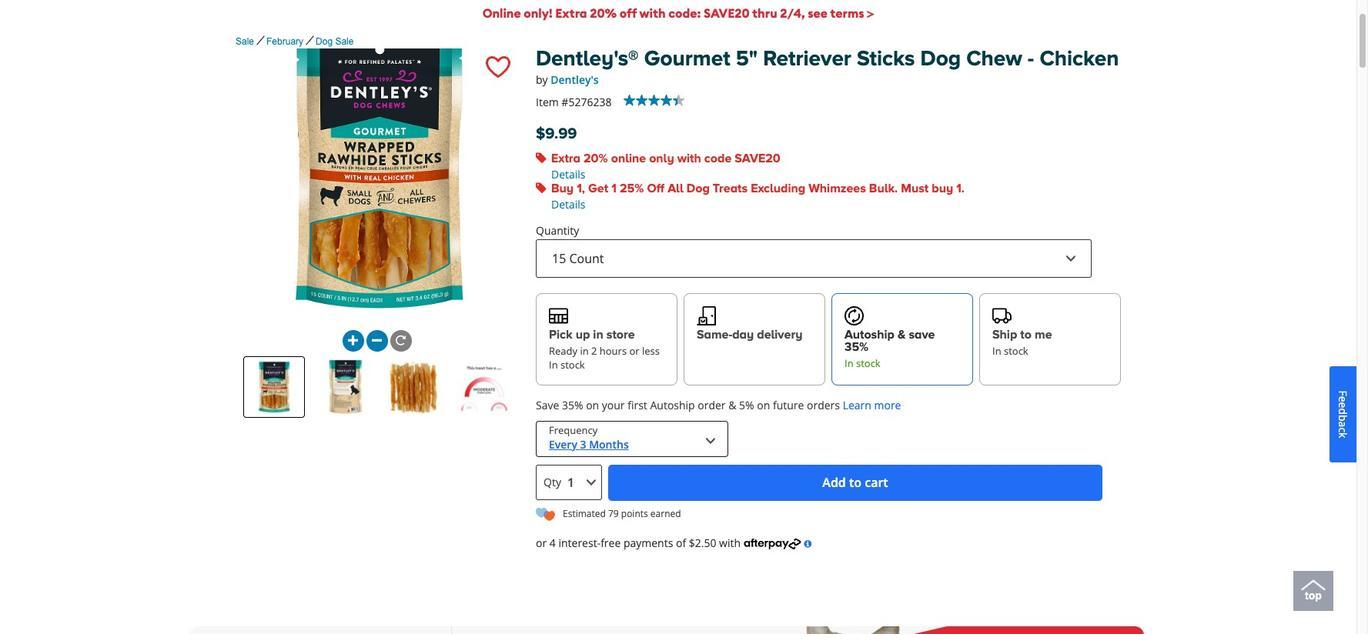 Task type: vqa. For each thing, say whether or not it's contained in the screenshot.
the Oxbow Western Timothy Hay image
no



Task type: describe. For each thing, give the bounding box(es) containing it.
25%
[[620, 181, 644, 197]]

every
[[549, 437, 577, 452]]

stock inside "pick up in store ready in 2 hours or less in stock"
[[561, 358, 585, 372]]

every 3 months
[[549, 437, 629, 452]]

& inside autoship & save 35% in stock
[[898, 327, 906, 343]]

in down ready
[[549, 358, 558, 372]]

1 sale from the left
[[236, 36, 254, 47]]

pick
[[549, 327, 573, 343]]

0 horizontal spatial with
[[640, 5, 666, 21]]

item # 5276238
[[536, 95, 612, 109]]

buy  1, get 1 25% off all dog treats excluding whimzees bulk. must buy 1.
[[551, 181, 965, 197]]

2 vertical spatial with
[[719, 536, 741, 551]]

bulk.
[[869, 181, 898, 197]]

earned
[[651, 508, 681, 521]]

c
[[1336, 428, 1351, 433]]

free
[[601, 536, 621, 551]]

all
[[668, 181, 684, 197]]

quantity
[[536, 223, 579, 238]]

order
[[698, 398, 726, 413]]

learn
[[843, 398, 872, 413]]

zoomin image
[[348, 336, 358, 346]]

points
[[621, 508, 648, 521]]

0 horizontal spatial dog
[[316, 36, 333, 47]]

sticks
[[857, 46, 915, 73]]

in left 2
[[580, 344, 589, 358]]

dentley's®
[[536, 46, 639, 73]]

stock inside ship to me in stock
[[1004, 344, 1029, 358]]

your
[[602, 398, 625, 413]]

months
[[589, 437, 629, 452]]

5"
[[736, 46, 758, 73]]

estimated
[[563, 508, 606, 521]]

retriever
[[763, 46, 852, 73]]

or inside "pick up in store ready in 2 hours or less in stock"
[[630, 344, 640, 358]]

2 sale from the left
[[335, 36, 354, 47]]

0 vertical spatial extra
[[555, 5, 587, 21]]

dentley's
[[551, 72, 599, 87]]

$9.99
[[536, 125, 577, 144]]

2/4,
[[780, 5, 805, 21]]

1 vertical spatial autoship
[[650, 398, 695, 413]]

treats
[[713, 181, 748, 197]]

>
[[867, 5, 874, 21]]

add to cart
[[823, 475, 888, 491]]

buy
[[932, 181, 954, 197]]

1 on from the left
[[586, 398, 599, 413]]

2 on from the left
[[757, 398, 770, 413]]

f
[[1336, 391, 1351, 396]]

whimzees
[[809, 181, 866, 197]]

hours
[[600, 344, 627, 358]]

tag image
[[536, 152, 547, 163]]

tag image
[[536, 182, 547, 193]]

0 vertical spatial 20%
[[590, 5, 617, 21]]

k
[[1336, 433, 1351, 438]]

interest-
[[559, 536, 601, 551]]

$2.50
[[689, 536, 717, 551]]

not favorited image
[[486, 56, 511, 78]]

#
[[562, 95, 569, 109]]

online only! extra 20% off with code: save20 thru 2/4, see terms >
[[483, 5, 874, 21]]

dog sale link
[[316, 36, 354, 47]]

f e e d b a c k button
[[1330, 366, 1357, 463]]

off
[[620, 5, 637, 21]]

chew
[[967, 46, 1022, 73]]

-
[[1028, 46, 1034, 73]]

get
[[588, 181, 608, 197]]

in right up
[[593, 327, 604, 343]]

off
[[647, 181, 665, 197]]

add
[[823, 475, 846, 491]]

a
[[1336, 422, 1351, 428]]

qty
[[544, 475, 561, 490]]

of
[[676, 536, 686, 551]]

estimated 79 points earned
[[563, 508, 681, 521]]

dog inside dentley's® gourmet 5" retriever sticks dog chew - chicken by dentley's
[[921, 46, 961, 73]]



Task type: locate. For each thing, give the bounding box(es) containing it.
or 4 interest-free payments of $2.50 with
[[536, 536, 744, 551]]

with right only
[[677, 151, 701, 167]]

online
[[483, 5, 521, 21]]

0 horizontal spatial 35%
[[562, 398, 583, 413]]

autoship inside autoship & save 35% in stock
[[845, 327, 895, 343]]

1 horizontal spatial sale
[[335, 36, 354, 47]]

0 vertical spatial save
[[909, 327, 935, 343]]

dog right all
[[687, 181, 710, 197]]

same-
[[697, 327, 733, 343]]

top
[[1305, 590, 1322, 602]]

chicken
[[1040, 46, 1119, 73]]

store
[[607, 327, 635, 343]]

more
[[874, 398, 901, 413]]

on
[[586, 398, 599, 413], [757, 398, 770, 413]]

details link
[[551, 167, 586, 181], [551, 197, 586, 211]]

35%
[[845, 339, 869, 355], [562, 398, 583, 413]]

see
[[808, 5, 828, 21]]

0 vertical spatial details link
[[551, 167, 586, 181]]

save20 left the thru
[[704, 5, 750, 21]]

0 vertical spatial autoship
[[845, 327, 895, 343]]

to left me
[[1021, 327, 1032, 343]]

1
[[612, 181, 617, 197]]

payments
[[624, 536, 673, 551]]

2 e from the top
[[1336, 402, 1351, 408]]

up
[[576, 327, 590, 343]]

only!
[[524, 5, 553, 21]]

1 details link from the top
[[551, 167, 586, 181]]

details left get
[[551, 167, 586, 181]]

gourmet
[[644, 46, 731, 73]]

20%
[[590, 5, 617, 21], [584, 151, 608, 167]]

0 horizontal spatial &
[[729, 398, 737, 413]]

online only! extra 20% off with code: save20 thru 2/4, see terms > link
[[483, 5, 874, 21]]

code:
[[669, 5, 701, 21]]

& left the 5% on the bottom
[[729, 398, 737, 413]]

1 vertical spatial with
[[677, 151, 701, 167]]

0 vertical spatial or
[[630, 344, 640, 358]]

to
[[1021, 327, 1032, 343], [849, 475, 862, 491]]

me
[[1035, 327, 1052, 343]]

1 vertical spatial save20
[[735, 151, 781, 167]]

2 horizontal spatial dog
[[921, 46, 961, 73]]

20% up get
[[584, 151, 608, 167]]

pick up in store ready in 2 hours or less in stock
[[549, 327, 660, 372]]

in inside autoship & save 35% in stock
[[845, 356, 854, 370]]

terms
[[830, 5, 865, 21]]

to left cart
[[849, 475, 862, 491]]

by
[[536, 72, 548, 87]]

in inside ship to me in stock
[[993, 344, 1002, 358]]

dog right february
[[316, 36, 333, 47]]

0 vertical spatial save20
[[704, 5, 750, 21]]

1 vertical spatial &
[[729, 398, 737, 413]]

extra 20% online only with code save20
[[551, 151, 781, 167]]

on left your
[[586, 398, 599, 413]]

less
[[642, 344, 660, 358]]

0 vertical spatial 35%
[[845, 339, 869, 355]]

add to cart button
[[608, 465, 1103, 501]]

details for extra
[[551, 167, 586, 181]]

3
[[580, 437, 586, 452]]

1 vertical spatial 35%
[[562, 398, 583, 413]]

0 horizontal spatial stock
[[561, 358, 585, 372]]

0 vertical spatial &
[[898, 327, 906, 343]]

or left "less"
[[630, 344, 640, 358]]

details up quantity
[[551, 197, 586, 211]]

with
[[640, 5, 666, 21], [677, 151, 701, 167], [719, 536, 741, 551]]

1 horizontal spatial 35%
[[845, 339, 869, 355]]

d
[[1336, 408, 1351, 415]]

ship to me in stock
[[993, 327, 1052, 358]]

1 horizontal spatial with
[[677, 151, 701, 167]]

buy
[[551, 181, 574, 197]]

back to top image
[[1301, 574, 1326, 598]]

35% up learn
[[845, 339, 869, 355]]

& up more at the right of page
[[898, 327, 906, 343]]

day
[[733, 327, 754, 343]]

first
[[628, 398, 648, 413]]

1 horizontal spatial or
[[630, 344, 640, 358]]

0 horizontal spatial or
[[536, 536, 547, 551]]

e down the f
[[1336, 402, 1351, 408]]

to for add
[[849, 475, 862, 491]]

save inside autoship & save 35% in stock
[[909, 327, 935, 343]]

1 details from the top
[[551, 167, 586, 181]]

0 horizontal spatial save
[[536, 398, 559, 413]]

sale link
[[236, 36, 254, 47]]

f e e d b a c k
[[1336, 391, 1351, 438]]

frequency
[[549, 423, 598, 437]]

to inside add to cart button
[[849, 475, 862, 491]]

1,
[[577, 181, 585, 197]]

1 vertical spatial extra
[[551, 151, 581, 167]]

0 horizontal spatial to
[[849, 475, 862, 491]]

1 horizontal spatial dog
[[687, 181, 710, 197]]

on right the 5% on the bottom
[[757, 398, 770, 413]]

dog left chew
[[921, 46, 961, 73]]

4
[[550, 536, 556, 551]]

1 e from the top
[[1336, 396, 1351, 402]]

2 horizontal spatial with
[[719, 536, 741, 551]]

excluding
[[751, 181, 806, 197]]

2 details link from the top
[[551, 197, 586, 211]]

1 vertical spatial details
[[551, 197, 586, 211]]

delivery
[[757, 327, 803, 343]]

item
[[536, 95, 559, 109]]

stock inside autoship & save 35% in stock
[[856, 356, 881, 370]]

thru
[[752, 5, 778, 21]]

extra right tag icon
[[551, 151, 581, 167]]

1 horizontal spatial save
[[909, 327, 935, 343]]

or
[[630, 344, 640, 358], [536, 536, 547, 551]]

zoomout image
[[372, 336, 382, 346]]

1 horizontal spatial on
[[757, 398, 770, 413]]

with right $2.50
[[719, 536, 741, 551]]

stock up learn
[[856, 356, 881, 370]]

extra right only!
[[555, 5, 587, 21]]

february
[[266, 36, 303, 47]]

save20
[[704, 5, 750, 21], [735, 151, 781, 167]]

0 vertical spatial with
[[640, 5, 666, 21]]

details link up quantity
[[551, 197, 586, 211]]

e up d
[[1336, 396, 1351, 402]]

2 details from the top
[[551, 197, 586, 211]]

in down ship
[[993, 344, 1002, 358]]

cart
[[865, 475, 888, 491]]

1 vertical spatial 20%
[[584, 151, 608, 167]]

0 horizontal spatial on
[[586, 398, 599, 413]]

february link
[[266, 36, 303, 47]]

or left the 4
[[536, 536, 547, 551]]

save  35% on your first autoship order & 5% on future orders learn more
[[536, 398, 901, 413]]

stock
[[1004, 344, 1029, 358], [856, 356, 881, 370], [561, 358, 585, 372]]

autoship & save 35% in stock
[[845, 327, 935, 370]]

stock down ready
[[561, 358, 585, 372]]

0 vertical spatial to
[[1021, 327, 1032, 343]]

0 horizontal spatial sale
[[236, 36, 254, 47]]

5276238
[[569, 95, 612, 109]]

to for ship
[[1021, 327, 1032, 343]]

details link for buy
[[551, 197, 586, 211]]

1 vertical spatial to
[[849, 475, 862, 491]]

online
[[611, 151, 646, 167]]

only
[[649, 151, 674, 167]]

1 horizontal spatial to
[[1021, 327, 1032, 343]]

1 horizontal spatial stock
[[856, 356, 881, 370]]

1 vertical spatial save
[[536, 398, 559, 413]]

35% up frequency
[[562, 398, 583, 413]]

future
[[773, 398, 804, 413]]

79
[[608, 508, 619, 521]]

stock down ship
[[1004, 344, 1029, 358]]

&
[[898, 327, 906, 343], [729, 398, 737, 413]]

2 horizontal spatial stock
[[1004, 344, 1029, 358]]

20% left off
[[590, 5, 617, 21]]

1 horizontal spatial &
[[898, 327, 906, 343]]

0 vertical spatial details
[[551, 167, 586, 181]]

1 vertical spatial details link
[[551, 197, 586, 211]]

with right off
[[640, 5, 666, 21]]

reset image
[[396, 336, 406, 346]]

b
[[1336, 415, 1351, 422]]

dog sale
[[316, 36, 354, 47]]

sale left february
[[236, 36, 254, 47]]

same-day delivery
[[697, 327, 803, 343]]

code
[[705, 151, 732, 167]]

sale right february
[[335, 36, 354, 47]]

orders
[[807, 398, 840, 413]]

dog
[[316, 36, 333, 47], [921, 46, 961, 73], [687, 181, 710, 197]]

details link for extra
[[551, 167, 586, 181]]

in up learn
[[845, 356, 854, 370]]

details for buy
[[551, 197, 586, 211]]

1.
[[957, 181, 965, 197]]

1 vertical spatial or
[[536, 536, 547, 551]]

ready
[[549, 344, 578, 358]]

must
[[901, 181, 929, 197]]

to inside ship to me in stock
[[1021, 327, 1032, 343]]

e
[[1336, 396, 1351, 402], [1336, 402, 1351, 408]]

save20 up 'buy  1, get 1 25% off all dog treats excluding whimzees bulk. must buy 1.'
[[735, 151, 781, 167]]

details link left get
[[551, 167, 586, 181]]

35% inside autoship & save 35% in stock
[[845, 339, 869, 355]]

autoship up learn
[[845, 327, 895, 343]]

dentley's® gourmet 5" retriever sticks dog chew - chicken by dentley's
[[536, 46, 1119, 87]]

1 horizontal spatial autoship
[[845, 327, 895, 343]]

autoship right first
[[650, 398, 695, 413]]

ship
[[993, 327, 1018, 343]]

0 horizontal spatial autoship
[[650, 398, 695, 413]]



